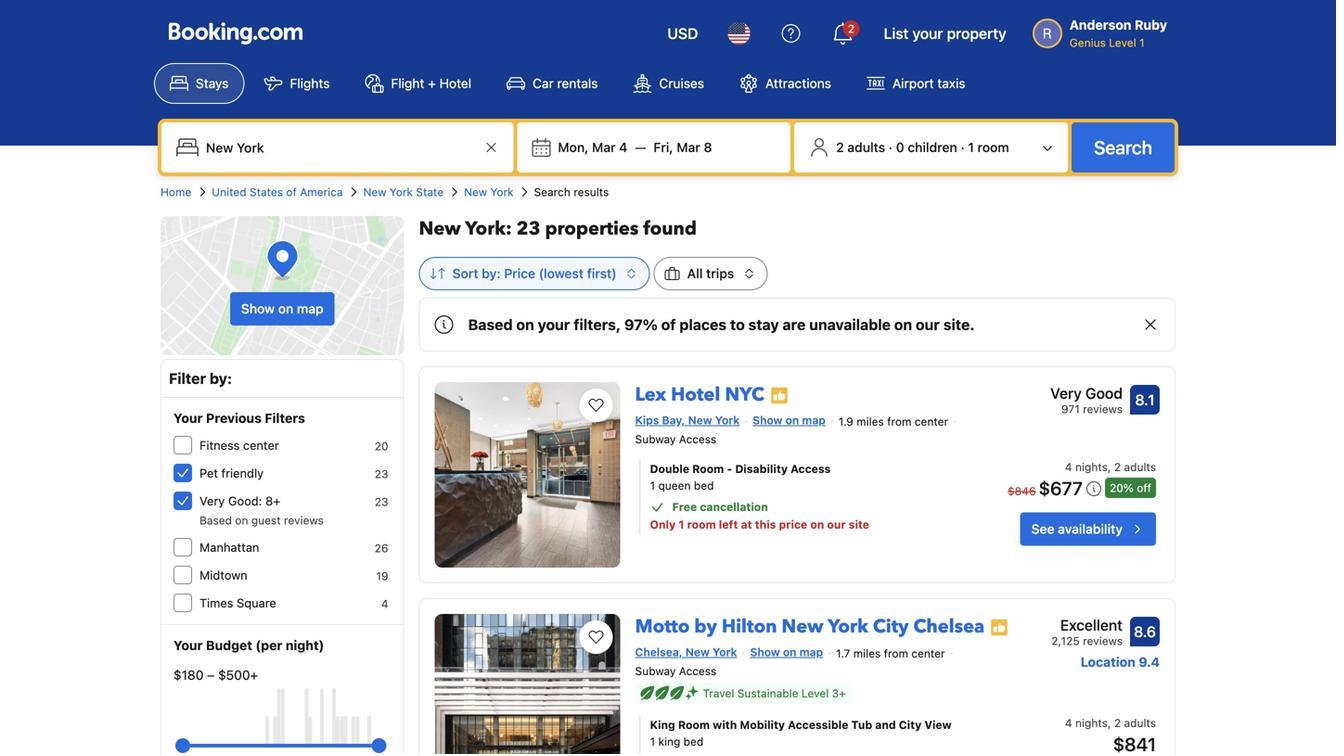 Task type: vqa. For each thing, say whether or not it's contained in the screenshot.
the bottom level
yes



Task type: locate. For each thing, give the bounding box(es) containing it.
2 mar from the left
[[677, 140, 700, 155]]

0 vertical spatial reviews
[[1083, 403, 1123, 416]]

ruby
[[1135, 17, 1167, 32]]

this property is part of our preferred partner program. it's committed to providing excellent service and good value. it'll pay us a higher commission if you make a booking. image
[[770, 387, 789, 405], [990, 619, 1009, 637]]

anderson ruby genius level 1
[[1070, 17, 1167, 49]]

room left -
[[692, 463, 724, 476]]

mar right "mon,"
[[592, 140, 616, 155]]

motto
[[635, 614, 690, 640]]

by: right sort
[[482, 266, 501, 281]]

york up 1.7
[[828, 614, 868, 640]]

23 right york: at the top of page
[[517, 216, 541, 242]]

2 · from the left
[[961, 140, 965, 155]]

4 nights , 2 adults up the 20%
[[1065, 461, 1156, 474]]

2 your from the top
[[174, 638, 203, 653]]

2 vertical spatial show
[[750, 646, 780, 659]]

subway for lex
[[635, 433, 676, 446]]

0 vertical spatial adults
[[848, 140, 885, 155]]

· left 0
[[889, 140, 893, 155]]

queen
[[658, 479, 691, 492]]

center inside 1.7 miles from center subway access
[[912, 647, 945, 660]]

8+
[[265, 494, 281, 508]]

2 nights from the top
[[1076, 717, 1108, 730]]

group
[[183, 731, 379, 754]]

show on map for motto
[[750, 646, 823, 659]]

1 vertical spatial show
[[753, 414, 783, 427]]

king room with mobility accessible tub and city view 1 king bed
[[650, 719, 952, 749]]

1 vertical spatial of
[[661, 316, 676, 334]]

united states of america
[[212, 186, 343, 199]]

0 vertical spatial from
[[887, 415, 912, 428]]

0 vertical spatial 4 nights , 2 adults
[[1065, 461, 1156, 474]]

flight + hotel link
[[349, 63, 487, 104]]

4 down 19
[[381, 598, 388, 611]]

0 vertical spatial of
[[286, 186, 297, 199]]

0 vertical spatial map
[[297, 301, 324, 316]]

1 inside king room with mobility accessible tub and city view 1 king bed
[[650, 736, 655, 749]]

1 vertical spatial bed
[[684, 736, 704, 749]]

1 left king
[[650, 736, 655, 749]]

from right 1.7
[[884, 647, 908, 660]]

access for hilton
[[679, 665, 717, 678]]

1 vertical spatial very
[[200, 494, 225, 508]]

0 horizontal spatial room
[[687, 518, 716, 531]]

by: for filter
[[210, 370, 232, 387]]

1 vertical spatial access
[[791, 463, 831, 476]]

1 vertical spatial your
[[538, 316, 570, 334]]

your account menu anderson ruby genius level 1 element
[[1033, 8, 1175, 51]]

york up york: at the top of page
[[490, 186, 514, 199]]

subway down kips
[[635, 433, 676, 446]]

1 vertical spatial 23
[[375, 468, 388, 481]]

0 vertical spatial miles
[[857, 415, 884, 428]]

lex
[[635, 382, 666, 408]]

0 vertical spatial our
[[916, 316, 940, 334]]

1 horizontal spatial based
[[468, 316, 513, 334]]

map for motto
[[800, 646, 823, 659]]

2 vertical spatial adults
[[1124, 717, 1156, 730]]

0 horizontal spatial ·
[[889, 140, 893, 155]]

1 horizontal spatial ·
[[961, 140, 965, 155]]

show for lex
[[753, 414, 783, 427]]

Where are you going? field
[[199, 131, 480, 164]]

2 adults · 0 children · 1 room button
[[802, 130, 1061, 165]]

1 horizontal spatial hotel
[[671, 382, 720, 408]]

4 nights , 2 adults
[[1065, 461, 1156, 474], [1065, 717, 1156, 730]]

show on map for lex
[[753, 414, 826, 427]]

0 vertical spatial subway
[[635, 433, 676, 446]]

hotel up kips bay, new york
[[671, 382, 720, 408]]

0 vertical spatial show on map
[[241, 301, 324, 316]]

this property is part of our preferred partner program. it's committed to providing excellent service and good value. it'll pay us a higher commission if you make a booking. image for motto by hilton new york city chelsea
[[990, 619, 1009, 637]]

of inside "united states of america" link
[[286, 186, 297, 199]]

2 up the 20%
[[1114, 461, 1121, 474]]

adults down 9.4
[[1124, 717, 1156, 730]]

$677
[[1039, 478, 1083, 499]]

4 left —
[[619, 140, 628, 155]]

access down kips bay, new york
[[679, 433, 717, 446]]

8
[[704, 140, 712, 155]]

0 horizontal spatial very
[[200, 494, 225, 508]]

based up manhattan
[[200, 514, 232, 527]]

1 horizontal spatial this property is part of our preferred partner program. it's committed to providing excellent service and good value. it'll pay us a higher commission if you make a booking. image
[[990, 619, 1009, 637]]

center right 1.9
[[915, 415, 948, 428]]

miles right 1.9
[[857, 415, 884, 428]]

1 vertical spatial this property is part of our preferred partner program. it's committed to providing excellent service and good value. it'll pay us a higher commission if you make a booking. image
[[990, 619, 1009, 637]]

our left site
[[827, 518, 846, 531]]

bed up free cancellation
[[694, 479, 714, 492]]

subway down chelsea,
[[635, 665, 676, 678]]

mon,
[[558, 140, 589, 155]]

based down sort
[[468, 316, 513, 334]]

new york
[[464, 186, 514, 199]]

1 vertical spatial room
[[678, 719, 710, 732]]

city right and
[[899, 719, 922, 732]]

0 vertical spatial room
[[978, 140, 1009, 155]]

site.
[[944, 316, 975, 334]]

very good element
[[1051, 382, 1123, 405]]

to
[[730, 316, 745, 334]]

miles for nyc
[[857, 415, 884, 428]]

nights up $677 at the bottom of the page
[[1076, 461, 1108, 474]]

1 vertical spatial map
[[802, 414, 826, 427]]

lex hotel nyc image
[[435, 382, 620, 568]]

list your property link
[[873, 11, 1018, 56]]

1 vertical spatial your
[[174, 638, 203, 653]]

0 vertical spatial center
[[915, 415, 948, 428]]

0 vertical spatial show
[[241, 301, 275, 316]]

2 vertical spatial center
[[912, 647, 945, 660]]

0 vertical spatial nights
[[1076, 461, 1108, 474]]

scored 8.6 element
[[1130, 617, 1160, 647]]

king room with mobility accessible tub and city view link
[[650, 717, 964, 734]]

disability
[[735, 463, 788, 476]]

access inside 1.7 miles from center subway access
[[679, 665, 717, 678]]

of
[[286, 186, 297, 199], [661, 316, 676, 334]]

miles for hilton
[[853, 647, 881, 660]]

city
[[873, 614, 909, 640], [899, 719, 922, 732]]

york:
[[465, 216, 512, 242]]

1 vertical spatial adults
[[1124, 461, 1156, 474]]

your budget (per night)
[[174, 638, 324, 653]]

2 left "list"
[[848, 22, 855, 35]]

this property is part of our preferred partner program. it's committed to providing excellent service and good value. it'll pay us a higher commission if you make a booking. image right nyc
[[770, 387, 789, 405]]

0 horizontal spatial of
[[286, 186, 297, 199]]

2 vertical spatial access
[[679, 665, 717, 678]]

subway
[[635, 433, 676, 446], [635, 665, 676, 678]]

1 right children
[[968, 140, 974, 155]]

scored 8.1 element
[[1130, 385, 1160, 415]]

2 vertical spatial 23
[[375, 496, 388, 509]]

your left filters, on the top of the page
[[538, 316, 570, 334]]

car rentals link
[[491, 63, 614, 104]]

midtown
[[200, 568, 248, 582]]

view
[[925, 719, 952, 732]]

reviews inside excellent 2,125 reviews
[[1083, 635, 1123, 648]]

state
[[416, 186, 444, 199]]

2 vertical spatial show on map
[[750, 646, 823, 659]]

subway for motto
[[635, 665, 676, 678]]

2 adults · 0 children · 1 room
[[836, 140, 1009, 155]]

0 vertical spatial your
[[913, 25, 943, 42]]

1 vertical spatial 4 nights , 2 adults
[[1065, 717, 1156, 730]]

from inside 1.7 miles from center subway access
[[884, 647, 908, 660]]

0 horizontal spatial level
[[802, 687, 829, 700]]

1 vertical spatial from
[[884, 647, 908, 660]]

1 horizontal spatial your
[[913, 25, 943, 42]]

your up $180
[[174, 638, 203, 653]]

car
[[533, 76, 554, 91]]

1 vertical spatial subway
[[635, 665, 676, 678]]

20%
[[1110, 482, 1134, 495]]

miles inside 1.9 miles from center subway access
[[857, 415, 884, 428]]

from right 1.9
[[887, 415, 912, 428]]

places
[[680, 316, 727, 334]]

good:
[[228, 494, 262, 508]]

times square
[[200, 596, 276, 610]]

kips bay, new york
[[635, 414, 740, 427]]

new york link
[[464, 184, 514, 200]]

level left 3+
[[802, 687, 829, 700]]

1 vertical spatial reviews
[[284, 514, 324, 527]]

search inside "button"
[[1094, 136, 1153, 158]]

0 vertical spatial by:
[[482, 266, 501, 281]]

your right "list"
[[913, 25, 943, 42]]

room down free
[[687, 518, 716, 531]]

previous
[[206, 411, 262, 426]]

motto by hilton new york city chelsea
[[635, 614, 985, 640]]

mon, mar 4 button
[[551, 131, 635, 164]]

0 vertical spatial this property is part of our preferred partner program. it's committed to providing excellent service and good value. it'll pay us a higher commission if you make a booking. image
[[770, 387, 789, 405]]

0 vertical spatial this property is part of our preferred partner program. it's committed to providing excellent service and good value. it'll pay us a higher commission if you make a booking. image
[[770, 387, 789, 405]]

hotel
[[440, 76, 472, 91], [671, 382, 720, 408]]

0 vertical spatial city
[[873, 614, 909, 640]]

access down 1.9 miles from center subway access
[[791, 463, 831, 476]]

sort
[[452, 266, 478, 281]]

your down filter
[[174, 411, 203, 426]]

1 vertical spatial ,
[[1108, 717, 1111, 730]]

23 up 26
[[375, 496, 388, 509]]

subway inside 1.7 miles from center subway access
[[635, 665, 676, 678]]

0 horizontal spatial this property is part of our preferred partner program. it's committed to providing excellent service and good value. it'll pay us a higher commission if you make a booking. image
[[770, 387, 789, 405]]

center inside 1.9 miles from center subway access
[[915, 415, 948, 428]]

0 vertical spatial hotel
[[440, 76, 472, 91]]

1 vertical spatial this property is part of our preferred partner program. it's committed to providing excellent service and good value. it'll pay us a higher commission if you make a booking. image
[[990, 619, 1009, 637]]

adults left 0
[[848, 140, 885, 155]]

very for good:
[[200, 494, 225, 508]]

first)
[[587, 266, 617, 281]]

this property is part of our preferred partner program. it's committed to providing excellent service and good value. it'll pay us a higher commission if you make a booking. image
[[770, 387, 789, 405], [990, 619, 1009, 637]]

1
[[1140, 36, 1145, 49], [968, 140, 974, 155], [650, 479, 655, 492], [679, 518, 684, 531], [650, 736, 655, 749]]

this property is part of our preferred partner program. it's committed to providing excellent service and good value. it'll pay us a higher commission if you make a booking. image right chelsea
[[990, 619, 1009, 637]]

show on map
[[241, 301, 324, 316], [753, 414, 826, 427], [750, 646, 823, 659]]

center up the friendly
[[243, 438, 279, 452]]

this property is part of our preferred partner program. it's committed to providing excellent service and good value. it'll pay us a higher commission if you make a booking. image right nyc
[[770, 387, 789, 405]]

new up 1.7 miles from center subway access
[[782, 614, 824, 640]]

travel
[[703, 687, 734, 700]]

reviews down the "excellent"
[[1083, 635, 1123, 648]]

0 horizontal spatial by:
[[210, 370, 232, 387]]

0 horizontal spatial mar
[[592, 140, 616, 155]]

1 subway from the top
[[635, 433, 676, 446]]

mar left 8
[[677, 140, 700, 155]]

0 vertical spatial your
[[174, 411, 203, 426]]

room inside king room with mobility accessible tub and city view 1 king bed
[[678, 719, 710, 732]]

level inside anderson ruby genius level 1
[[1109, 36, 1136, 49]]

city left chelsea
[[873, 614, 909, 640]]

cruises
[[659, 76, 704, 91]]

nights down "location"
[[1076, 717, 1108, 730]]

from inside 1.9 miles from center subway access
[[887, 415, 912, 428]]

stays
[[196, 76, 229, 91]]

by: right filter
[[210, 370, 232, 387]]

reviews right guest
[[284, 514, 324, 527]]

filters
[[265, 411, 305, 426]]

2 subway from the top
[[635, 665, 676, 678]]

level
[[1109, 36, 1136, 49], [802, 687, 829, 700]]

excellent element
[[1052, 614, 1123, 637]]

1 vertical spatial show on map
[[753, 414, 826, 427]]

very for good
[[1051, 385, 1082, 402]]

motto by hilton new york city chelsea link
[[635, 607, 985, 640]]

bed inside king room with mobility accessible tub and city view 1 king bed
[[684, 736, 704, 749]]

2 vertical spatial reviews
[[1083, 635, 1123, 648]]

1 vertical spatial our
[[827, 518, 846, 531]]

airport
[[893, 76, 934, 91]]

1 horizontal spatial search
[[1094, 136, 1153, 158]]

taxis
[[938, 76, 966, 91]]

0 vertical spatial access
[[679, 433, 717, 446]]

hotel right +
[[440, 76, 472, 91]]

based
[[468, 316, 513, 334], [200, 514, 232, 527]]

access inside 1.9 miles from center subway access
[[679, 433, 717, 446]]

reviews inside very good 971 reviews
[[1083, 403, 1123, 416]]

center down chelsea
[[912, 647, 945, 660]]

fri,
[[654, 140, 673, 155]]

adults up off
[[1124, 461, 1156, 474]]

very up 971
[[1051, 385, 1082, 402]]

1 inside anderson ruby genius level 1
[[1140, 36, 1145, 49]]

1 horizontal spatial mar
[[677, 140, 700, 155]]

booking.com image
[[169, 22, 303, 45]]

bed right king
[[684, 736, 704, 749]]

search for search results
[[534, 186, 571, 199]]

1 horizontal spatial level
[[1109, 36, 1136, 49]]

excellent 2,125 reviews
[[1052, 617, 1123, 648]]

night)
[[286, 638, 324, 653]]

1 vertical spatial city
[[899, 719, 922, 732]]

0 vertical spatial room
[[692, 463, 724, 476]]

list your property
[[884, 25, 1007, 42]]

miles inside 1.7 miles from center subway access
[[853, 647, 881, 660]]

access for nyc
[[679, 433, 717, 446]]

0 horizontal spatial based
[[200, 514, 232, 527]]

1 vertical spatial by:
[[210, 370, 232, 387]]

of right 'states'
[[286, 186, 297, 199]]

, up the 20%
[[1108, 461, 1111, 474]]

flight + hotel
[[391, 76, 472, 91]]

subway inside 1.9 miles from center subway access
[[635, 433, 676, 446]]

miles right 1.7
[[853, 647, 881, 660]]

0 vertical spatial 23
[[517, 216, 541, 242]]

location 9.4
[[1081, 655, 1160, 670]]

search for search
[[1094, 136, 1153, 158]]

1 vertical spatial search
[[534, 186, 571, 199]]

of right 97%
[[661, 316, 676, 334]]

room up king
[[678, 719, 710, 732]]

level down anderson
[[1109, 36, 1136, 49]]

nights
[[1076, 461, 1108, 474], [1076, 717, 1108, 730]]

adults
[[848, 140, 885, 155], [1124, 461, 1156, 474], [1124, 717, 1156, 730]]

this
[[755, 518, 776, 531]]

0 horizontal spatial hotel
[[440, 76, 472, 91]]

0 horizontal spatial search
[[534, 186, 571, 199]]

very down 'pet'
[[200, 494, 225, 508]]

new down the state
[[419, 216, 461, 242]]

property
[[947, 25, 1007, 42]]

from for motto by hilton new york city chelsea
[[884, 647, 908, 660]]

4 up $677 at the bottom of the page
[[1065, 461, 1072, 474]]

2 vertical spatial map
[[800, 646, 823, 659]]

search results updated. new york: 23 properties found. applied filters: pet friendly, very good: 8+, guests' favorite area, adapted bath. element
[[419, 216, 1176, 242]]

mobility
[[740, 719, 785, 732]]

very inside very good 971 reviews
[[1051, 385, 1082, 402]]

fitness
[[200, 438, 240, 452]]

search
[[1094, 136, 1153, 158], [534, 186, 571, 199]]

all trips button
[[654, 257, 768, 290]]

+
[[428, 76, 436, 91]]

hilton
[[722, 614, 777, 640]]

reviews down the 'good' on the bottom of page
[[1083, 403, 1123, 416]]

your previous filters
[[174, 411, 305, 426]]

new up york: at the top of page
[[464, 186, 487, 199]]

1 horizontal spatial very
[[1051, 385, 1082, 402]]

1 mar from the left
[[592, 140, 616, 155]]

(lowest
[[539, 266, 584, 281]]

room right children
[[978, 140, 1009, 155]]

access down chelsea, new york
[[679, 665, 717, 678]]

1 vertical spatial miles
[[853, 647, 881, 660]]

0 horizontal spatial our
[[827, 518, 846, 531]]

1 4 nights , 2 adults from the top
[[1065, 461, 1156, 474]]

4 nights , 2 adults down "location"
[[1065, 717, 1156, 730]]

1 down ruby
[[1140, 36, 1145, 49]]

1 horizontal spatial room
[[978, 140, 1009, 155]]

1 your from the top
[[174, 411, 203, 426]]

0 vertical spatial ,
[[1108, 461, 1111, 474]]

0 vertical spatial level
[[1109, 36, 1136, 49]]

0 vertical spatial based
[[468, 316, 513, 334]]

1 vertical spatial level
[[802, 687, 829, 700]]

this property is part of our preferred partner program. it's committed to providing excellent service and good value. it'll pay us a higher commission if you make a booking. image for lex hotel nyc
[[770, 387, 789, 405]]

0 vertical spatial very
[[1051, 385, 1082, 402]]

our left the 'site.'
[[916, 316, 940, 334]]

0 vertical spatial search
[[1094, 136, 1153, 158]]

based for based on your filters, 97% of places to stay are unavailable on our site.
[[468, 316, 513, 334]]

budget
[[206, 638, 252, 653]]

1 horizontal spatial of
[[661, 316, 676, 334]]

king
[[658, 736, 681, 749]]

1 horizontal spatial this property is part of our preferred partner program. it's committed to providing excellent service and good value. it'll pay us a higher commission if you make a booking. image
[[990, 619, 1009, 637]]

1 vertical spatial nights
[[1076, 717, 1108, 730]]

23 for very good: 8+
[[375, 496, 388, 509]]

by
[[694, 614, 717, 640]]

new down lex hotel nyc
[[688, 414, 712, 427]]

· right children
[[961, 140, 965, 155]]

, down "location"
[[1108, 717, 1111, 730]]

your
[[913, 25, 943, 42], [538, 316, 570, 334]]

23 down 20
[[375, 468, 388, 481]]

0 horizontal spatial this property is part of our preferred partner program. it's committed to providing excellent service and good value. it'll pay us a higher commission if you make a booking. image
[[770, 387, 789, 405]]

1 vertical spatial based
[[200, 514, 232, 527]]

show on map inside show on map button
[[241, 301, 324, 316]]

this property is part of our preferred partner program. it's committed to providing excellent service and good value. it'll pay us a higher commission if you make a booking. image right chelsea
[[990, 619, 1009, 637]]

1 horizontal spatial by:
[[482, 266, 501, 281]]



Task type: describe. For each thing, give the bounding box(es) containing it.
1 vertical spatial hotel
[[671, 382, 720, 408]]

1 · from the left
[[889, 140, 893, 155]]

usd button
[[656, 11, 709, 56]]

based on your filters, 97% of places to stay are unavailable on our site.
[[468, 316, 975, 334]]

23 for pet friendly
[[375, 468, 388, 481]]

only 1 room left at this price on our site
[[650, 518, 870, 531]]

1.9
[[839, 415, 854, 428]]

united states of america link
[[212, 184, 343, 200]]

flights link
[[248, 63, 346, 104]]

2 4 nights , 2 adults from the top
[[1065, 717, 1156, 730]]

results
[[574, 186, 609, 199]]

8.6
[[1134, 623, 1156, 641]]

23 inside search results updated. new york: 23 properties found. applied filters: pet friendly, very good: 8+, guests' favorite area, adapted bath. element
[[517, 216, 541, 242]]

anderson
[[1070, 17, 1132, 32]]

unavailable
[[809, 316, 891, 334]]

sort by: price (lowest first)
[[452, 266, 617, 281]]

trips
[[706, 266, 734, 281]]

location
[[1081, 655, 1136, 670]]

york left the state
[[390, 186, 413, 199]]

very good: 8+
[[200, 494, 281, 508]]

-
[[727, 463, 732, 476]]

this property is part of our preferred partner program. it's committed to providing excellent service and good value. it'll pay us a higher commission if you make a booking. image for motto by hilton new york city chelsea
[[990, 619, 1009, 637]]

show for motto
[[750, 646, 780, 659]]

york down by
[[713, 646, 737, 659]]

reviews for on
[[284, 514, 324, 527]]

based on guest reviews
[[200, 514, 324, 527]]

center for lex hotel nyc
[[915, 415, 948, 428]]

double
[[650, 463, 690, 476]]

airport taxis link
[[851, 63, 981, 104]]

usd
[[668, 25, 698, 42]]

center for motto by hilton new york city chelsea
[[912, 647, 945, 660]]

map inside button
[[297, 301, 324, 316]]

–
[[207, 668, 215, 683]]

cruises link
[[618, 63, 720, 104]]

2 down location 9.4
[[1114, 717, 1121, 730]]

1 , from the top
[[1108, 461, 1111, 474]]

9.4
[[1139, 655, 1160, 670]]

room for king
[[678, 719, 710, 732]]

children
[[908, 140, 957, 155]]

on inside button
[[278, 301, 294, 316]]

2 left 0
[[836, 140, 844, 155]]

left
[[719, 518, 738, 531]]

1 vertical spatial center
[[243, 438, 279, 452]]

8.1
[[1135, 391, 1155, 409]]

home link
[[161, 184, 191, 200]]

home
[[161, 186, 191, 199]]

1 horizontal spatial our
[[916, 316, 940, 334]]

bay,
[[662, 414, 685, 427]]

sustainable
[[738, 687, 799, 700]]

new york: 23 properties found
[[419, 216, 697, 242]]

attractions link
[[724, 63, 847, 104]]

0
[[896, 140, 904, 155]]

adults inside dropdown button
[[848, 140, 885, 155]]

room inside dropdown button
[[978, 140, 1009, 155]]

excellent
[[1061, 617, 1123, 634]]

from for lex hotel nyc
[[887, 415, 912, 428]]

1 inside dropdown button
[[968, 140, 974, 155]]

2,125
[[1052, 635, 1080, 648]]

and
[[875, 719, 896, 732]]

city inside king room with mobility accessible tub and city view 1 king bed
[[899, 719, 922, 732]]

$500+
[[218, 668, 258, 683]]

found
[[643, 216, 697, 242]]

list
[[884, 25, 909, 42]]

properties
[[545, 216, 639, 242]]

room for double
[[692, 463, 724, 476]]

are
[[783, 316, 806, 334]]

1 down free
[[679, 518, 684, 531]]

this property is part of our preferred partner program. it's committed to providing excellent service and good value. it'll pay us a higher commission if you make a booking. image for lex hotel nyc
[[770, 387, 789, 405]]

lex hotel nyc link
[[635, 375, 764, 408]]

manhattan
[[200, 541, 259, 554]]

26
[[375, 542, 388, 555]]

genius
[[1070, 36, 1106, 49]]

map for lex
[[802, 414, 826, 427]]

free cancellation
[[672, 501, 768, 514]]

new york state
[[363, 186, 444, 199]]

1 left queen on the bottom of the page
[[650, 479, 655, 492]]

1 vertical spatial room
[[687, 518, 716, 531]]

fri, mar 8 button
[[646, 131, 720, 164]]

attractions
[[766, 76, 831, 91]]

at
[[741, 518, 752, 531]]

new right america
[[363, 186, 387, 199]]

971
[[1062, 403, 1080, 416]]

pet friendly
[[200, 466, 264, 480]]

by: for sort
[[482, 266, 501, 281]]

double room - disability access link
[[650, 461, 964, 478]]

your for your budget (per night)
[[174, 638, 203, 653]]

0 vertical spatial bed
[[694, 479, 714, 492]]

york down nyc
[[715, 414, 740, 427]]

motto by hilton new york city chelsea image
[[435, 614, 620, 754]]

search results
[[534, 186, 609, 199]]

car rentals
[[533, 76, 598, 91]]

guest
[[251, 514, 281, 527]]

show inside show on map button
[[241, 301, 275, 316]]

chelsea, new york
[[635, 646, 737, 659]]

only
[[650, 518, 676, 531]]

square
[[237, 596, 276, 610]]

united
[[212, 186, 246, 199]]

free
[[672, 501, 697, 514]]

see availability link
[[1020, 513, 1156, 546]]

times
[[200, 596, 233, 610]]

based for based on guest reviews
[[200, 514, 232, 527]]

reviews for good
[[1083, 403, 1123, 416]]

new down by
[[686, 646, 710, 659]]

access inside double room - disability access link
[[791, 463, 831, 476]]

$180 – $500+
[[174, 668, 258, 683]]

states
[[250, 186, 283, 199]]

$180
[[174, 668, 204, 683]]

1 nights from the top
[[1076, 461, 1108, 474]]

all trips
[[687, 266, 734, 281]]

tub
[[851, 719, 872, 732]]

see availability
[[1032, 522, 1123, 537]]

double room - disability access
[[650, 463, 831, 476]]

nyc
[[725, 382, 764, 408]]

site
[[849, 518, 870, 531]]

4 down 2,125
[[1065, 717, 1072, 730]]

1.7
[[836, 647, 850, 660]]

king
[[650, 719, 675, 732]]

your for your previous filters
[[174, 411, 203, 426]]

20% off
[[1110, 482, 1152, 495]]

0 horizontal spatial your
[[538, 316, 570, 334]]

2 , from the top
[[1108, 717, 1111, 730]]

availability
[[1058, 522, 1123, 537]]

chelsea,
[[635, 646, 683, 659]]



